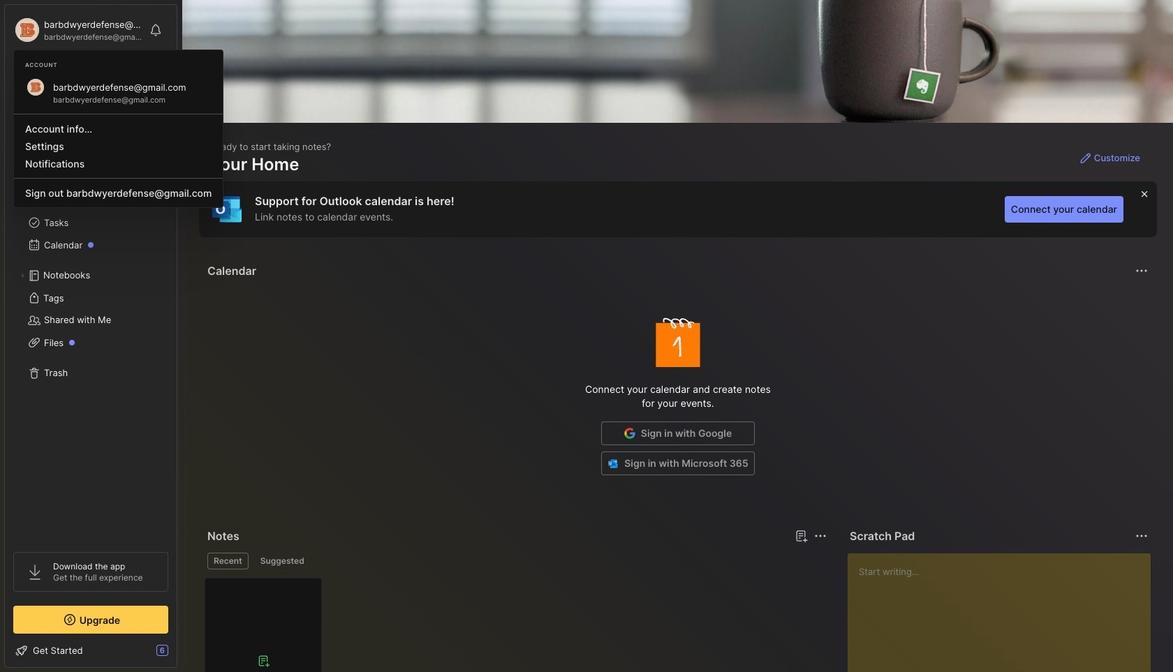 Task type: locate. For each thing, give the bounding box(es) containing it.
None search field
[[38, 69, 156, 86]]

Start writing… text field
[[859, 554, 1151, 673]]

tab
[[208, 553, 249, 570], [254, 553, 311, 570]]

0 horizontal spatial tab
[[208, 553, 249, 570]]

tree inside main element
[[5, 136, 177, 540]]

1 horizontal spatial tab
[[254, 553, 311, 570]]

main element
[[0, 0, 182, 673]]

1 vertical spatial more actions image
[[813, 528, 829, 545]]

1 horizontal spatial more actions image
[[1134, 263, 1151, 279]]

More actions field
[[1133, 261, 1152, 281], [811, 527, 831, 546], [1133, 527, 1152, 546]]

0 vertical spatial more actions image
[[1134, 263, 1151, 279]]

tab list
[[208, 553, 825, 570]]

tree
[[5, 136, 177, 540]]

Help and Learning task checklist field
[[5, 640, 177, 662]]

more actions image
[[1134, 263, 1151, 279], [813, 528, 829, 545]]

dropdown list menu
[[14, 108, 223, 202]]



Task type: describe. For each thing, give the bounding box(es) containing it.
2 tab from the left
[[254, 553, 311, 570]]

1 tab from the left
[[208, 553, 249, 570]]

none search field inside main element
[[38, 69, 156, 86]]

0 horizontal spatial more actions image
[[813, 528, 829, 545]]

more actions image
[[1134, 528, 1151, 545]]

click to collapse image
[[176, 647, 187, 664]]

Search text field
[[38, 71, 156, 85]]

Account field
[[13, 16, 143, 44]]

expand notebooks image
[[18, 272, 27, 280]]



Task type: vqa. For each thing, say whether or not it's contained in the screenshot.
"CHOOSE DEFAULT VIEW OPTION FOR SPREADSHEETS" 'field'
no



